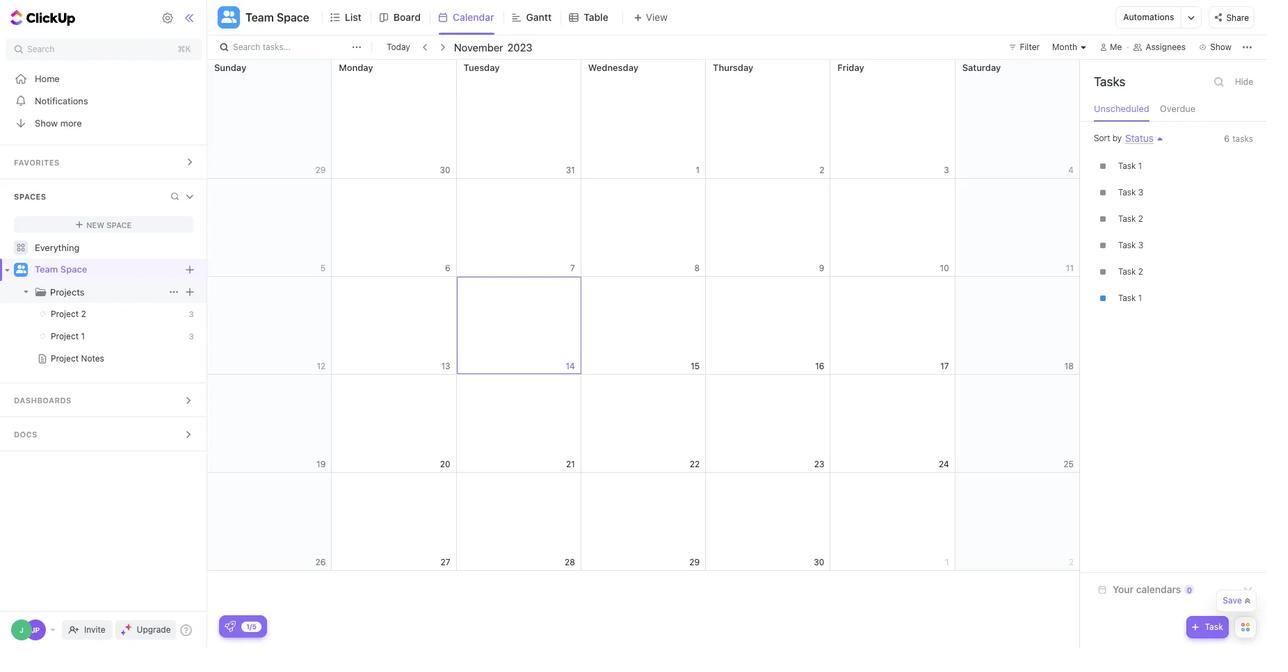 Task type: vqa. For each thing, say whether or not it's contained in the screenshot.


Task type: locate. For each thing, give the bounding box(es) containing it.
team space inside sidebar 'navigation'
[[35, 264, 87, 275]]

project 1
[[51, 331, 85, 342]]

task 3 up 'task 2'
[[1119, 187, 1144, 198]]

3 row from the top
[[207, 277, 1080, 375]]

project down projects
[[51, 309, 79, 319]]

31
[[566, 165, 575, 175]]

project for project 1
[[51, 331, 79, 342]]

team
[[246, 11, 274, 24], [35, 264, 58, 275]]

2 horizontal spatial space
[[277, 11, 309, 24]]

search for search tasks...
[[233, 42, 260, 52]]

5
[[321, 263, 326, 273]]

20
[[440, 459, 450, 469]]

team for the team space button
[[246, 11, 274, 24]]

0 vertical spatial project
[[51, 309, 79, 319]]

notifications
[[35, 95, 88, 106]]

0 horizontal spatial team space
[[35, 264, 87, 275]]

1 horizontal spatial team
[[246, 11, 274, 24]]

1 vertical spatial team space
[[35, 264, 87, 275]]

space up projects
[[60, 264, 87, 275]]

search tasks...
[[233, 42, 291, 52]]

row containing 19
[[207, 375, 1080, 473]]

team down everything
[[35, 264, 58, 275]]

1 task 3 from the top
[[1119, 187, 1144, 198]]

6
[[1225, 134, 1230, 144], [445, 263, 450, 273]]

invite
[[84, 625, 105, 635]]

sunday
[[214, 62, 246, 73]]

2 task 3 from the top
[[1119, 240, 1144, 251]]

1 row from the top
[[207, 60, 1080, 179]]

show down share 'button'
[[1211, 42, 1232, 52]]

project down project 1
[[51, 353, 79, 364]]

task
[[1119, 187, 1136, 198], [1119, 214, 1136, 224], [1119, 240, 1136, 251], [1119, 293, 1136, 303], [1205, 622, 1224, 632]]

4 row from the top
[[207, 375, 1080, 473]]

0 vertical spatial 6
[[1225, 134, 1230, 144]]

by
[[1113, 133, 1122, 143]]

calendar link
[[453, 0, 500, 35]]

show left more on the left of the page
[[35, 117, 58, 128]]

10
[[940, 263, 949, 273]]

project notes
[[51, 353, 104, 364]]

0 vertical spatial ‎task
[[1119, 161, 1136, 171]]

14
[[566, 361, 575, 371]]

show inside dropdown button
[[1211, 42, 1232, 52]]

more
[[60, 117, 82, 128]]

upgrade link
[[115, 621, 176, 640]]

dashboards
[[14, 396, 71, 405]]

1 vertical spatial project
[[51, 331, 79, 342]]

22
[[690, 459, 700, 469]]

row
[[207, 60, 1080, 179], [207, 179, 1080, 277], [207, 277, 1080, 375], [207, 375, 1080, 473], [207, 473, 1080, 571]]

15
[[691, 361, 700, 371]]

1 inside sidebar 'navigation'
[[81, 331, 85, 342]]

project for project notes
[[51, 353, 79, 364]]

thursday
[[713, 62, 754, 73]]

docs
[[14, 430, 37, 439]]

filter
[[1020, 42, 1040, 52]]

table
[[584, 11, 609, 23]]

1 vertical spatial task 3
[[1119, 240, 1144, 251]]

row containing 5
[[207, 179, 1080, 277]]

0 horizontal spatial show
[[35, 117, 58, 128]]

gantt link
[[526, 0, 557, 35]]

1 ‎task from the top
[[1119, 161, 1136, 171]]

2 row from the top
[[207, 179, 1080, 277]]

0 vertical spatial space
[[277, 11, 309, 24]]

sidebar settings image
[[162, 12, 174, 24]]

1 horizontal spatial show
[[1211, 42, 1232, 52]]

1 for project 1
[[81, 331, 85, 342]]

1 vertical spatial 6
[[445, 263, 450, 273]]

space
[[277, 11, 309, 24], [107, 220, 132, 229], [60, 264, 87, 275]]

12
[[317, 361, 326, 371]]

0 horizontal spatial search
[[27, 44, 54, 54]]

space for the team space button
[[277, 11, 309, 24]]

‎task down by
[[1119, 161, 1136, 171]]

1
[[1139, 161, 1142, 171], [696, 165, 700, 175], [1139, 293, 1142, 303], [81, 331, 85, 342], [946, 557, 949, 567]]

‎task
[[1119, 161, 1136, 171], [1119, 267, 1136, 277]]

0 horizontal spatial 6
[[445, 263, 450, 273]]

show for show
[[1211, 42, 1232, 52]]

board
[[394, 11, 421, 23]]

project for project 2
[[51, 309, 79, 319]]

search
[[233, 42, 260, 52], [27, 44, 54, 54]]

team for team space link
[[35, 264, 58, 275]]

notifications link
[[0, 90, 208, 112]]

search inside sidebar 'navigation'
[[27, 44, 54, 54]]

show inside sidebar 'navigation'
[[35, 117, 58, 128]]

0 vertical spatial team space
[[246, 11, 309, 24]]

1 vertical spatial space
[[107, 220, 132, 229]]

27
[[441, 557, 450, 567]]

0 vertical spatial 30
[[440, 165, 450, 175]]

search up the 'sunday'
[[233, 42, 260, 52]]

1 vertical spatial 29
[[690, 557, 700, 567]]

3 project from the top
[[51, 353, 79, 364]]

1 horizontal spatial team space
[[246, 11, 309, 24]]

space right new
[[107, 220, 132, 229]]

favorites button
[[0, 145, 208, 179]]

grid containing sunday
[[207, 60, 1080, 648]]

2 vertical spatial space
[[60, 264, 87, 275]]

0
[[1187, 585, 1192, 594]]

task 3 down 'task 2'
[[1119, 240, 1144, 251]]

share button
[[1209, 6, 1255, 29]]

search up home
[[27, 44, 54, 54]]

projects link up project 2
[[1, 281, 166, 303]]

user group image
[[16, 265, 26, 274]]

0 horizontal spatial 29
[[315, 165, 326, 175]]

status button
[[1122, 132, 1154, 144]]

sparkle svg 2 image
[[121, 630, 126, 636]]

project down project 2
[[51, 331, 79, 342]]

team space down everything
[[35, 264, 87, 275]]

onboarding checklist button image
[[225, 621, 236, 632]]

1 horizontal spatial 30
[[814, 557, 825, 567]]

space for team space link
[[60, 264, 87, 275]]

‎task for ‎task 1
[[1119, 161, 1136, 171]]

team space inside button
[[246, 11, 309, 24]]

row containing 26
[[207, 473, 1080, 571]]

7
[[570, 263, 575, 273]]

projects link
[[1, 281, 166, 303], [50, 281, 166, 303]]

projects link down everything link
[[50, 281, 166, 303]]

1 horizontal spatial 6
[[1225, 134, 1230, 144]]

3
[[944, 165, 949, 175], [1139, 187, 1144, 198], [1139, 240, 1144, 251], [189, 310, 194, 319], [189, 332, 194, 341]]

1 project from the top
[[51, 309, 79, 319]]

5 row from the top
[[207, 473, 1080, 571]]

2 inside the project 2 link
[[81, 309, 86, 319]]

2 ‎task from the top
[[1119, 267, 1136, 277]]

team space
[[246, 11, 309, 24], [35, 264, 87, 275]]

automations
[[1124, 12, 1175, 22]]

21
[[566, 459, 575, 469]]

0 vertical spatial task 3
[[1119, 187, 1144, 198]]

2 project from the top
[[51, 331, 79, 342]]

25
[[1064, 459, 1074, 469]]

6 for 6 tasks
[[1225, 134, 1230, 144]]

0 horizontal spatial space
[[60, 264, 87, 275]]

team up search tasks...
[[246, 11, 274, 24]]

‎task up 'task 1'
[[1119, 267, 1136, 277]]

space inside button
[[277, 11, 309, 24]]

gantt
[[526, 11, 552, 23]]

show button
[[1195, 39, 1236, 56]]

30
[[440, 165, 450, 175], [814, 557, 825, 567]]

1 vertical spatial show
[[35, 117, 58, 128]]

24
[[939, 459, 949, 469]]

grid
[[207, 60, 1080, 648]]

0 vertical spatial team
[[246, 11, 274, 24]]

team inside sidebar 'navigation'
[[35, 264, 58, 275]]

space up "search tasks..." text box
[[277, 11, 309, 24]]

team space up tasks...
[[246, 11, 309, 24]]

0 vertical spatial 29
[[315, 165, 326, 175]]

8
[[695, 263, 700, 273]]

task 3
[[1119, 187, 1144, 198], [1119, 240, 1144, 251]]

projects
[[50, 287, 85, 298]]

16
[[815, 361, 825, 371]]

wednesday
[[588, 62, 639, 73]]

row containing 29
[[207, 60, 1080, 179]]

1 for ‎task 1
[[1139, 161, 1142, 171]]

1 horizontal spatial search
[[233, 42, 260, 52]]

task 1
[[1119, 293, 1142, 303]]

0 horizontal spatial team
[[35, 264, 58, 275]]

list
[[345, 11, 362, 23]]

1 vertical spatial ‎task
[[1119, 267, 1136, 277]]

0 vertical spatial show
[[1211, 42, 1232, 52]]

1 horizontal spatial space
[[107, 220, 132, 229]]

sidebar navigation
[[0, 0, 210, 648]]

0 horizontal spatial 30
[[440, 165, 450, 175]]

1 vertical spatial team
[[35, 264, 58, 275]]

2 vertical spatial project
[[51, 353, 79, 364]]

dropdown menu image
[[186, 266, 194, 274]]

team inside button
[[246, 11, 274, 24]]

me button
[[1095, 39, 1128, 56]]



Task type: describe. For each thing, give the bounding box(es) containing it.
jp
[[31, 626, 40, 634]]

6 tasks
[[1225, 134, 1254, 144]]

new
[[86, 220, 104, 229]]

project 2 link
[[0, 303, 180, 326]]

automations button
[[1117, 7, 1182, 28]]

3 inside row
[[944, 165, 949, 175]]

11
[[1066, 263, 1074, 273]]

november
[[454, 41, 503, 53]]

view button
[[622, 9, 672, 26]]

new space
[[86, 220, 132, 229]]

view
[[646, 11, 668, 23]]

home link
[[0, 67, 208, 90]]

home
[[35, 73, 60, 84]]

sort
[[1094, 133, 1111, 143]]

⌘k
[[178, 44, 191, 54]]

upgrade
[[137, 625, 171, 635]]

team space link
[[35, 259, 181, 281]]

calendars
[[1137, 584, 1181, 596]]

tasks...
[[263, 42, 291, 52]]

everything
[[35, 242, 80, 253]]

17
[[941, 361, 949, 371]]

assignees
[[1146, 42, 1186, 52]]

j
[[20, 626, 24, 634]]

13
[[441, 361, 450, 371]]

calendar
[[453, 11, 494, 23]]

month
[[1053, 42, 1078, 52]]

tasks
[[1233, 134, 1254, 144]]

team space for team space link
[[35, 264, 87, 275]]

project notes link
[[0, 348, 180, 370]]

show more
[[35, 117, 82, 128]]

favorites
[[14, 158, 60, 167]]

4
[[1069, 165, 1074, 175]]

assignees button
[[1128, 39, 1192, 56]]

spaces
[[14, 192, 46, 201]]

november 2023
[[454, 41, 533, 53]]

today
[[387, 42, 410, 52]]

task 2
[[1119, 214, 1144, 224]]

tuesday
[[464, 62, 500, 73]]

project 1 link
[[0, 326, 180, 348]]

1 for task 1
[[1139, 293, 1142, 303]]

2 for task 2
[[1139, 214, 1144, 224]]

hide
[[1235, 77, 1254, 87]]

your calendars 0
[[1113, 584, 1192, 596]]

table link
[[584, 0, 614, 35]]

board link
[[394, 0, 426, 35]]

show for show more
[[35, 117, 58, 128]]

2 projects link from the left
[[50, 281, 166, 303]]

team space button
[[240, 2, 309, 33]]

status
[[1126, 132, 1154, 144]]

row containing 12
[[207, 277, 1080, 375]]

monday
[[339, 62, 373, 73]]

1/5
[[246, 622, 257, 631]]

search for search
[[27, 44, 54, 54]]

unscheduled
[[1094, 103, 1150, 114]]

user group image
[[221, 10, 237, 23]]

Search tasks... text field
[[233, 38, 349, 57]]

today button
[[384, 40, 413, 54]]

team space for the team space button
[[246, 11, 309, 24]]

me
[[1110, 42, 1122, 52]]

2 for ‎task 2
[[1139, 267, 1144, 277]]

saturday
[[963, 62, 1001, 73]]

notes
[[81, 353, 104, 364]]

onboarding checklist button element
[[225, 621, 236, 632]]

2023
[[508, 41, 533, 53]]

26
[[315, 557, 326, 567]]

friday
[[838, 62, 865, 73]]

hide button
[[1231, 74, 1258, 90]]

1 vertical spatial 30
[[814, 557, 825, 567]]

project 2
[[51, 309, 86, 319]]

18
[[1065, 361, 1074, 371]]

‎task 1
[[1119, 161, 1142, 171]]

19
[[317, 459, 326, 469]]

everything link
[[0, 237, 208, 259]]

23
[[814, 459, 825, 469]]

dropdown menu image
[[186, 288, 194, 296]]

6 for 6
[[445, 263, 450, 273]]

‎task for ‎task 2
[[1119, 267, 1136, 277]]

list link
[[345, 0, 367, 35]]

save
[[1223, 596, 1242, 606]]

month button
[[1048, 39, 1092, 56]]

1 projects link from the left
[[1, 281, 166, 303]]

sparkle svg 1 image
[[125, 624, 132, 631]]

2 for project 2
[[81, 309, 86, 319]]

28
[[565, 557, 575, 567]]

1 horizontal spatial 29
[[690, 557, 700, 567]]

filter button
[[1004, 39, 1046, 56]]

overdue
[[1160, 103, 1196, 114]]



